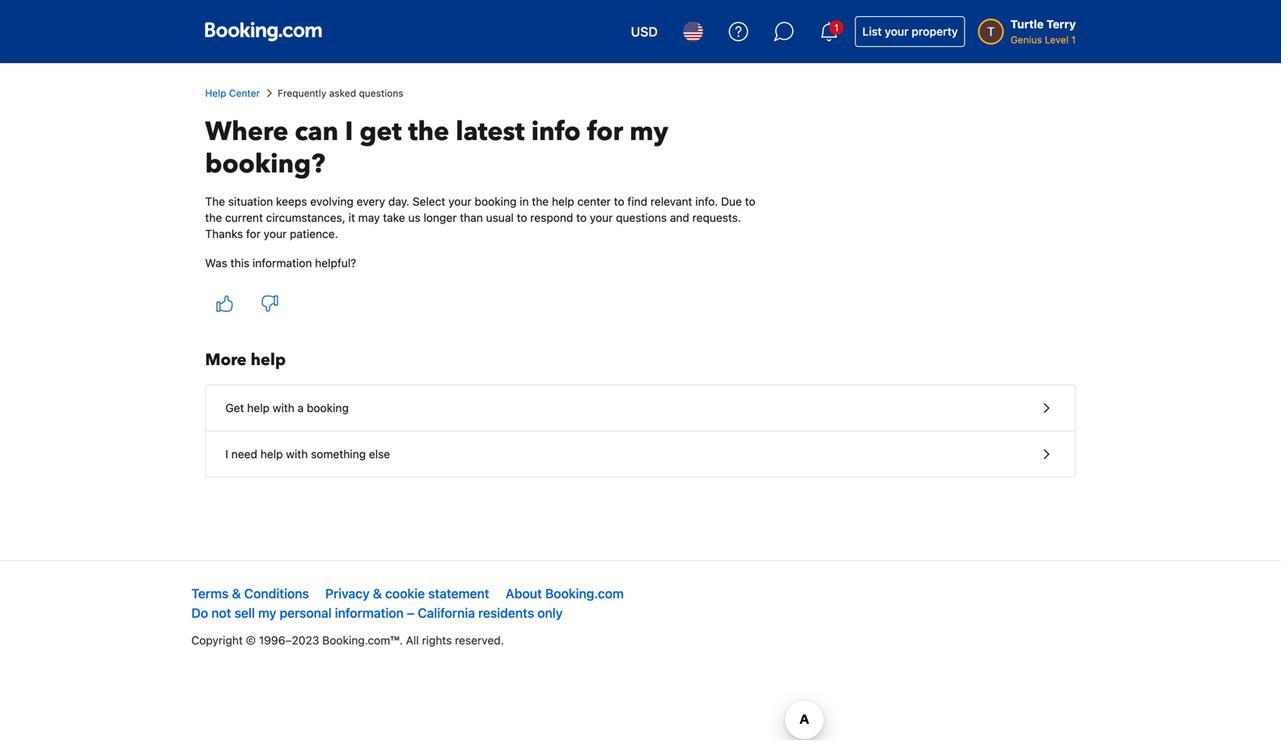 Task type: vqa. For each thing, say whether or not it's contained in the screenshot.
top the related
no



Task type: locate. For each thing, give the bounding box(es) containing it.
1 horizontal spatial 1
[[1072, 34, 1077, 45]]

and
[[670, 211, 690, 224]]

0 vertical spatial i
[[345, 114, 353, 149]]

my
[[630, 114, 669, 149], [258, 605, 277, 621]]

1 horizontal spatial for
[[588, 114, 624, 149]]

situation
[[228, 195, 273, 208]]

get help with a booking
[[226, 401, 349, 415]]

level
[[1046, 34, 1069, 45]]

rights
[[422, 634, 452, 647]]

genius
[[1011, 34, 1043, 45]]

1 horizontal spatial i
[[345, 114, 353, 149]]

2 horizontal spatial the
[[532, 195, 549, 208]]

privacy & cookie statement
[[326, 586, 490, 601]]

list
[[863, 25, 882, 38]]

0 horizontal spatial i
[[226, 447, 228, 461]]

asked
[[329, 87, 356, 99]]

0 vertical spatial with
[[273, 401, 295, 415]]

1996–2023
[[259, 634, 319, 647]]

0 vertical spatial for
[[588, 114, 624, 149]]

1 horizontal spatial booking
[[475, 195, 517, 208]]

1 left list
[[835, 22, 839, 33]]

0 vertical spatial information
[[253, 256, 312, 270]]

booking.com
[[546, 586, 624, 601]]

your up was this information helpful?
[[264, 227, 287, 241]]

& up sell
[[232, 586, 241, 601]]

help right need
[[261, 447, 283, 461]]

1 vertical spatial the
[[532, 195, 549, 208]]

with left the something
[[286, 447, 308, 461]]

0 vertical spatial my
[[630, 114, 669, 149]]

information
[[253, 256, 312, 270], [335, 605, 404, 621]]

information inside "about booking.com do not sell my personal information – california residents only"
[[335, 605, 404, 621]]

i left need
[[226, 447, 228, 461]]

1 horizontal spatial my
[[630, 114, 669, 149]]

0 horizontal spatial for
[[246, 227, 261, 241]]

1 horizontal spatial questions
[[616, 211, 667, 224]]

1 vertical spatial information
[[335, 605, 404, 621]]

1 vertical spatial my
[[258, 605, 277, 621]]

help inside i need help with something else button
[[261, 447, 283, 461]]

1 & from the left
[[232, 586, 241, 601]]

my up find
[[630, 114, 669, 149]]

1 vertical spatial i
[[226, 447, 228, 461]]

with
[[273, 401, 295, 415], [286, 447, 308, 461]]

1 button
[[810, 12, 849, 51]]

& for privacy
[[373, 586, 382, 601]]

information up booking.com™.
[[335, 605, 404, 621]]

with left a
[[273, 401, 295, 415]]

1 vertical spatial questions
[[616, 211, 667, 224]]

all
[[406, 634, 419, 647]]

i
[[345, 114, 353, 149], [226, 447, 228, 461]]

helpful?
[[315, 256, 357, 270]]

copyright © 1996–2023 booking.com™. all rights reserved.
[[192, 634, 504, 647]]

due
[[721, 195, 742, 208]]

longer
[[424, 211, 457, 224]]

relevant
[[651, 195, 693, 208]]

need
[[232, 447, 258, 461]]

1 vertical spatial with
[[286, 447, 308, 461]]

thanks
[[205, 227, 243, 241]]

& up 'do not sell my personal information – california residents only' link
[[373, 586, 382, 601]]

not
[[212, 605, 231, 621]]

help
[[552, 195, 575, 208], [251, 349, 286, 371], [247, 401, 270, 415], [261, 447, 283, 461]]

select
[[413, 195, 446, 208]]

help center button
[[205, 86, 260, 100]]

the
[[408, 114, 450, 149], [532, 195, 549, 208], [205, 211, 222, 224]]

for right info
[[588, 114, 624, 149]]

&
[[232, 586, 241, 601], [373, 586, 382, 601]]

do
[[192, 605, 208, 621]]

usual
[[486, 211, 514, 224]]

for down current
[[246, 227, 261, 241]]

0 vertical spatial 1
[[835, 22, 839, 33]]

for
[[588, 114, 624, 149], [246, 227, 261, 241]]

privacy
[[326, 586, 370, 601]]

questions right asked
[[359, 87, 404, 99]]

terry
[[1047, 17, 1077, 31]]

your right list
[[885, 25, 909, 38]]

1 vertical spatial for
[[246, 227, 261, 241]]

help right get
[[247, 401, 270, 415]]

0 vertical spatial questions
[[359, 87, 404, 99]]

evolving
[[310, 195, 354, 208]]

0 horizontal spatial booking
[[307, 401, 349, 415]]

a
[[298, 401, 304, 415]]

info
[[532, 114, 581, 149]]

i inside where can i get the latest info for my booking?
[[345, 114, 353, 149]]

this
[[231, 256, 250, 270]]

where can i get the latest info for my booking?
[[205, 114, 669, 182]]

your
[[885, 25, 909, 38], [449, 195, 472, 208], [590, 211, 613, 224], [264, 227, 287, 241]]

information right this
[[253, 256, 312, 270]]

0 horizontal spatial 1
[[835, 22, 839, 33]]

1 horizontal spatial the
[[408, 114, 450, 149]]

1 horizontal spatial information
[[335, 605, 404, 621]]

booking right a
[[307, 401, 349, 415]]

us
[[408, 211, 421, 224]]

reserved.
[[455, 634, 504, 647]]

1 horizontal spatial &
[[373, 586, 382, 601]]

1 right level
[[1072, 34, 1077, 45]]

1 vertical spatial booking
[[307, 401, 349, 415]]

i need help with something else button
[[206, 432, 1076, 477]]

may
[[358, 211, 380, 224]]

& for terms
[[232, 586, 241, 601]]

get help with a booking button
[[206, 385, 1076, 432]]

the down the
[[205, 211, 222, 224]]

help up respond
[[552, 195, 575, 208]]

to
[[614, 195, 625, 208], [746, 195, 756, 208], [517, 211, 528, 224], [577, 211, 587, 224]]

0 horizontal spatial the
[[205, 211, 222, 224]]

0 vertical spatial booking
[[475, 195, 517, 208]]

the
[[205, 195, 225, 208]]

patience.
[[290, 227, 338, 241]]

questions
[[359, 87, 404, 99], [616, 211, 667, 224]]

booking up usual in the left top of the page
[[475, 195, 517, 208]]

frequently
[[278, 87, 327, 99]]

my inside where can i get the latest info for my booking?
[[630, 114, 669, 149]]

0 horizontal spatial questions
[[359, 87, 404, 99]]

1 inside turtle terry genius level 1
[[1072, 34, 1077, 45]]

0 vertical spatial the
[[408, 114, 450, 149]]

it
[[349, 211, 355, 224]]

the right get
[[408, 114, 450, 149]]

–
[[407, 605, 415, 621]]

2 & from the left
[[373, 586, 382, 601]]

0 horizontal spatial information
[[253, 256, 312, 270]]

0 horizontal spatial my
[[258, 605, 277, 621]]

1 vertical spatial 1
[[1072, 34, 1077, 45]]

the inside where can i get the latest info for my booking?
[[408, 114, 450, 149]]

booking inside the situation keeps evolving every day. select your booking in the help center to find relevant info. due to the current circumstances, it may take us longer than usual to respond to your questions and requests. thanks for your patience.
[[475, 195, 517, 208]]

to down in
[[517, 211, 528, 224]]

the right in
[[532, 195, 549, 208]]

my down 'conditions' on the left bottom of page
[[258, 605, 277, 621]]

can
[[295, 114, 339, 149]]

questions down find
[[616, 211, 667, 224]]

terms
[[192, 586, 229, 601]]

every
[[357, 195, 386, 208]]

i left get
[[345, 114, 353, 149]]

personal
[[280, 605, 332, 621]]

in
[[520, 195, 529, 208]]

your down center
[[590, 211, 613, 224]]

0 horizontal spatial &
[[232, 586, 241, 601]]

turtle
[[1011, 17, 1044, 31]]

booking.com online hotel reservations image
[[205, 22, 322, 41]]



Task type: describe. For each thing, give the bounding box(es) containing it.
take
[[383, 211, 405, 224]]

list your property link
[[856, 16, 966, 47]]

the situation keeps evolving every day. select your booking in the help center to find relevant info. due to the current circumstances, it may take us longer than usual to respond to your questions and requests. thanks for your patience.
[[205, 195, 756, 241]]

to down center
[[577, 211, 587, 224]]

for inside where can i get the latest info for my booking?
[[588, 114, 624, 149]]

about booking.com link
[[506, 586, 624, 601]]

usd
[[631, 24, 658, 39]]

terms & conditions link
[[192, 586, 309, 601]]

find
[[628, 195, 648, 208]]

my inside "about booking.com do not sell my personal information – california residents only"
[[258, 605, 277, 621]]

terms & conditions
[[192, 586, 309, 601]]

help inside get help with a booking button
[[247, 401, 270, 415]]

residents
[[479, 605, 535, 621]]

day.
[[389, 195, 410, 208]]

than
[[460, 211, 483, 224]]

latest
[[456, 114, 525, 149]]

usd button
[[622, 12, 668, 51]]

©
[[246, 634, 256, 647]]

about booking.com do not sell my personal information – california residents only
[[192, 586, 624, 621]]

more help
[[205, 349, 286, 371]]

more
[[205, 349, 247, 371]]

1 inside button
[[835, 22, 839, 33]]

statement
[[428, 586, 490, 601]]

something
[[311, 447, 366, 461]]

only
[[538, 605, 563, 621]]

frequently asked questions
[[278, 87, 404, 99]]

to right due
[[746, 195, 756, 208]]

help inside the situation keeps evolving every day. select your booking in the help center to find relevant info. due to the current circumstances, it may take us longer than usual to respond to your questions and requests. thanks for your patience.
[[552, 195, 575, 208]]

get
[[360, 114, 402, 149]]

privacy & cookie statement link
[[326, 586, 490, 601]]

keeps
[[276, 195, 307, 208]]

respond
[[531, 211, 574, 224]]

current
[[225, 211, 263, 224]]

i inside button
[[226, 447, 228, 461]]

booking?
[[205, 147, 325, 182]]

center
[[578, 195, 611, 208]]

copyright
[[192, 634, 243, 647]]

for inside the situation keeps evolving every day. select your booking in the help center to find relevant info. due to the current circumstances, it may take us longer than usual to respond to your questions and requests. thanks for your patience.
[[246, 227, 261, 241]]

was
[[205, 256, 228, 270]]

about
[[506, 586, 542, 601]]

help right more
[[251, 349, 286, 371]]

your up than
[[449, 195, 472, 208]]

circumstances,
[[266, 211, 346, 224]]

property
[[912, 25, 959, 38]]

questions inside the situation keeps evolving every day. select your booking in the help center to find relevant info. due to the current circumstances, it may take us longer than usual to respond to your questions and requests. thanks for your patience.
[[616, 211, 667, 224]]

california
[[418, 605, 475, 621]]

booking inside button
[[307, 401, 349, 415]]

else
[[369, 447, 390, 461]]

2 vertical spatial the
[[205, 211, 222, 224]]

help
[[205, 87, 226, 99]]

conditions
[[244, 586, 309, 601]]

center
[[229, 87, 260, 99]]

turtle terry genius level 1
[[1011, 17, 1077, 45]]

i need help with something else
[[226, 447, 390, 461]]

requests.
[[693, 211, 742, 224]]

where
[[205, 114, 289, 149]]

get
[[226, 401, 244, 415]]

list your property
[[863, 25, 959, 38]]

info.
[[696, 195, 718, 208]]

to left find
[[614, 195, 625, 208]]

was this information helpful?
[[205, 256, 357, 270]]

do not sell my personal information – california residents only link
[[192, 605, 563, 621]]

cookie
[[385, 586, 425, 601]]

booking.com™.
[[322, 634, 403, 647]]

help center
[[205, 87, 260, 99]]

sell
[[235, 605, 255, 621]]



